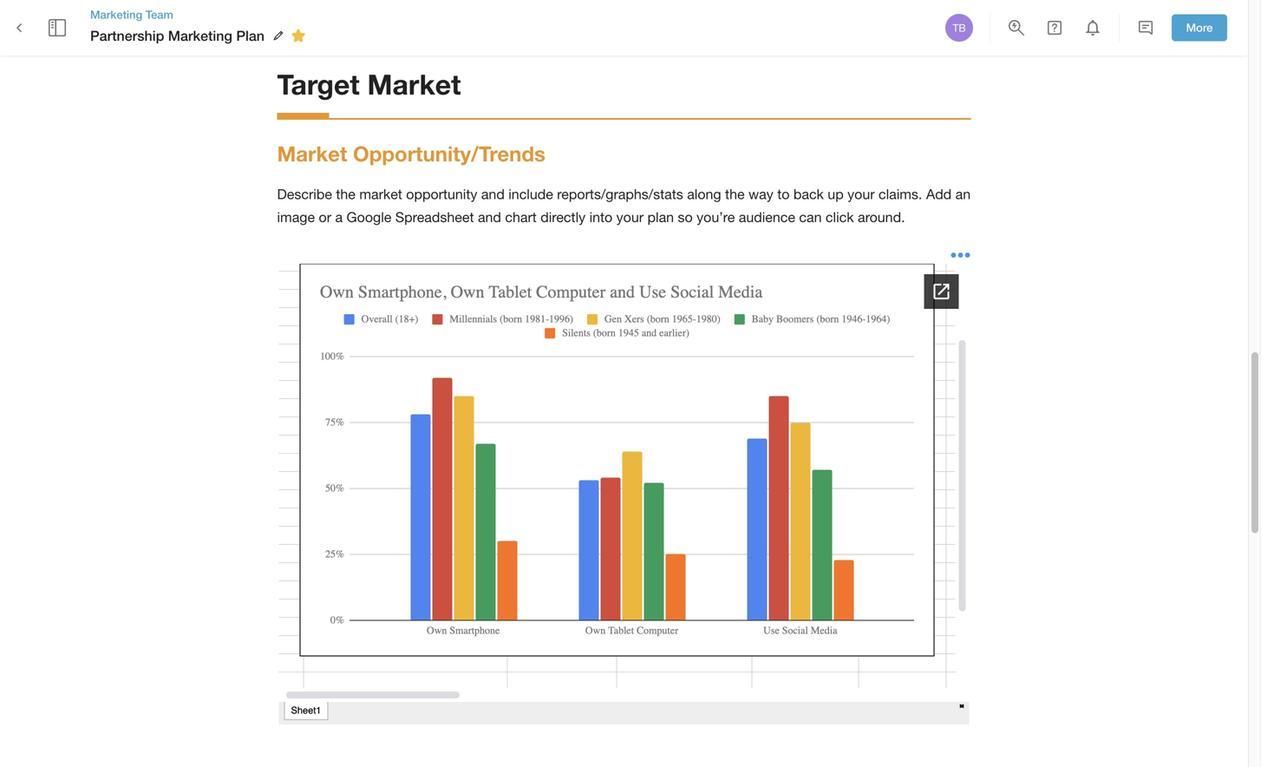 Task type: vqa. For each thing, say whether or not it's contained in the screenshot.
Table of Contents "icon"
no



Task type: describe. For each thing, give the bounding box(es) containing it.
more
[[1187, 21, 1213, 34]]

partnership marketing plan
[[90, 27, 265, 44]]

add
[[927, 186, 952, 202]]

partnership
[[90, 27, 164, 44]]

1 horizontal spatial your
[[848, 186, 875, 202]]

an
[[956, 186, 971, 202]]

tb button
[[943, 11, 976, 44]]

chart
[[505, 209, 537, 225]]

opportunity
[[406, 186, 478, 202]]

marketing inside 'link'
[[90, 8, 142, 21]]

2 the from the left
[[725, 186, 745, 202]]

1 horizontal spatial market
[[367, 68, 461, 101]]

0 horizontal spatial market
[[277, 141, 347, 166]]

into
[[590, 209, 613, 225]]

up
[[828, 186, 844, 202]]

describe the market opportunity and include reports/graphs/stats along the way to back up your claims. add an image or a google spreadsheet and chart directly into your plan so you're audience can click around.
[[277, 186, 975, 225]]

claims.
[[879, 186, 923, 202]]

around.
[[858, 209, 905, 225]]

remove favorite image
[[288, 25, 309, 46]]

directly
[[541, 209, 586, 225]]

plan
[[236, 27, 265, 44]]

so
[[678, 209, 693, 225]]

opportunity/trends
[[353, 141, 546, 166]]

google
[[347, 209, 392, 225]]

or
[[319, 209, 331, 225]]

audience
[[739, 209, 796, 225]]

target market
[[277, 68, 461, 101]]

1 vertical spatial your
[[617, 209, 644, 225]]

plan
[[648, 209, 674, 225]]

market opportunity/trends
[[277, 141, 546, 166]]

target
[[277, 68, 360, 101]]

1 vertical spatial and
[[478, 209, 501, 225]]



Task type: locate. For each thing, give the bounding box(es) containing it.
market up the describe
[[277, 141, 347, 166]]

include
[[509, 186, 553, 202]]

to
[[778, 186, 790, 202]]

0 horizontal spatial the
[[336, 186, 356, 202]]

your
[[848, 186, 875, 202], [617, 209, 644, 225]]

0 horizontal spatial your
[[617, 209, 644, 225]]

1 vertical spatial market
[[277, 141, 347, 166]]

describe
[[277, 186, 332, 202]]

more button
[[1172, 14, 1228, 41]]

click
[[826, 209, 854, 225]]

back
[[794, 186, 824, 202]]

1 horizontal spatial marketing
[[168, 27, 232, 44]]

image
[[277, 209, 315, 225]]

market up market opportunity/trends
[[367, 68, 461, 101]]

the
[[336, 186, 356, 202], [725, 186, 745, 202]]

0 vertical spatial your
[[848, 186, 875, 202]]

the up a
[[336, 186, 356, 202]]

marketing down marketing team 'link' at the left
[[168, 27, 232, 44]]

you're
[[697, 209, 735, 225]]

can
[[799, 209, 822, 225]]

a
[[335, 209, 343, 225]]

and left "chart"
[[478, 209, 501, 225]]

marketing team
[[90, 8, 173, 21]]

your down reports/graphs/stats
[[617, 209, 644, 225]]

0 vertical spatial marketing
[[90, 8, 142, 21]]

0 vertical spatial market
[[367, 68, 461, 101]]

0 horizontal spatial marketing
[[90, 8, 142, 21]]

along
[[687, 186, 722, 202]]

marketing team link
[[90, 7, 311, 23]]

and left include
[[481, 186, 505, 202]]

team
[[146, 8, 173, 21]]

the left way on the right top
[[725, 186, 745, 202]]

marketing up partnership
[[90, 8, 142, 21]]

tb
[[953, 22, 966, 34]]

market
[[360, 186, 402, 202]]

way
[[749, 186, 774, 202]]

reports/graphs/stats
[[557, 186, 684, 202]]

your right up on the right
[[848, 186, 875, 202]]

1 horizontal spatial the
[[725, 186, 745, 202]]

marketing
[[90, 8, 142, 21], [168, 27, 232, 44]]

market
[[367, 68, 461, 101], [277, 141, 347, 166]]

spreadsheet
[[395, 209, 474, 225]]

0 vertical spatial and
[[481, 186, 505, 202]]

and
[[481, 186, 505, 202], [478, 209, 501, 225]]

1 vertical spatial marketing
[[168, 27, 232, 44]]

1 the from the left
[[336, 186, 356, 202]]



